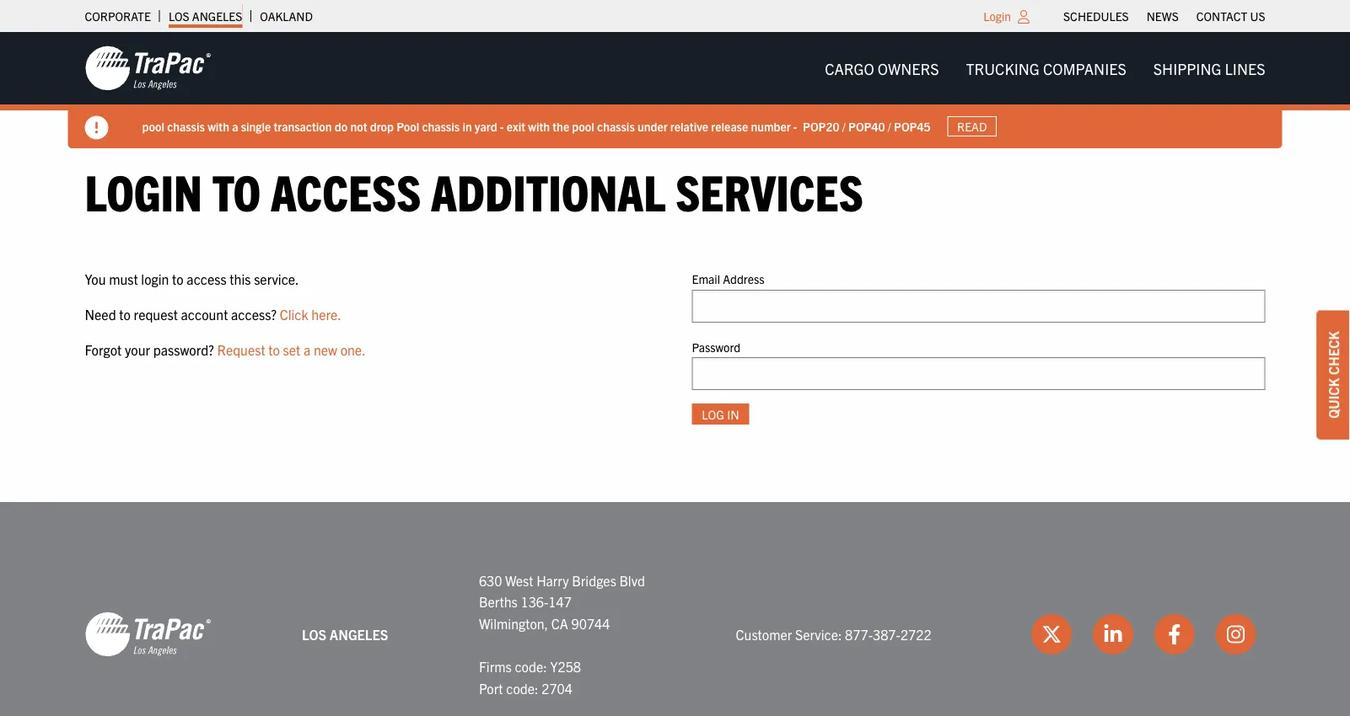 Task type: locate. For each thing, give the bounding box(es) containing it.
login for login to access additional services
[[85, 159, 202, 221]]

to right the 'need'
[[119, 306, 131, 323]]

menu bar down light icon
[[811, 51, 1279, 85]]

1 horizontal spatial pool
[[572, 119, 594, 134]]

firms code:  y258 port code:  2704
[[479, 658, 581, 697]]

forgot
[[85, 341, 122, 358]]

to down single
[[212, 159, 261, 221]]

y258
[[550, 658, 581, 675]]

exit
[[507, 119, 525, 134]]

1 horizontal spatial login
[[983, 8, 1011, 24]]

banner
[[0, 32, 1350, 148]]

code:
[[515, 658, 547, 675], [506, 680, 538, 697]]

schedules link
[[1063, 4, 1129, 28]]

service:
[[795, 626, 842, 643]]

630
[[479, 572, 502, 589]]

0 vertical spatial los angeles image
[[85, 45, 211, 92]]

ca
[[551, 615, 568, 632]]

0 horizontal spatial with
[[208, 119, 229, 134]]

to
[[212, 159, 261, 221], [172, 271, 184, 288], [119, 306, 131, 323], [268, 341, 280, 358]]

lines
[[1225, 59, 1265, 78]]

pool right solid 'icon'
[[142, 119, 164, 134]]

pop40
[[848, 119, 885, 134]]

cargo owners
[[825, 59, 939, 78]]

/ right the pop20
[[842, 119, 846, 134]]

pool
[[142, 119, 164, 134], [572, 119, 594, 134]]

menu bar
[[1055, 4, 1274, 28], [811, 51, 1279, 85]]

news link
[[1147, 4, 1179, 28]]

0 horizontal spatial los
[[169, 8, 189, 24]]

0 horizontal spatial los angeles
[[169, 8, 242, 24]]

here.
[[311, 306, 341, 323]]

shipping lines link
[[1140, 51, 1279, 85]]

Password password field
[[692, 358, 1265, 390]]

with left single
[[208, 119, 229, 134]]

1 horizontal spatial a
[[304, 341, 311, 358]]

access
[[187, 271, 227, 288]]

los
[[169, 8, 189, 24], [302, 626, 326, 643]]

0 vertical spatial los
[[169, 8, 189, 24]]

877-
[[845, 626, 873, 643]]

chassis left 'in'
[[422, 119, 460, 134]]

you
[[85, 271, 106, 288]]

136-
[[521, 594, 548, 611]]

2 - from the left
[[793, 119, 797, 134]]

387-
[[873, 626, 900, 643]]

1 vertical spatial los angeles image
[[85, 611, 211, 658]]

0 horizontal spatial a
[[232, 119, 238, 134]]

0 horizontal spatial pool
[[142, 119, 164, 134]]

angeles
[[192, 8, 242, 24], [330, 626, 388, 643]]

los angeles
[[169, 8, 242, 24], [302, 626, 388, 643]]

code: up the 2704 on the left bottom of the page
[[515, 658, 547, 675]]

address
[[723, 272, 764, 287]]

1 horizontal spatial los angeles
[[302, 626, 388, 643]]

1 los angeles image from the top
[[85, 45, 211, 92]]

need to request account access? click here.
[[85, 306, 341, 323]]

a left single
[[232, 119, 238, 134]]

1 horizontal spatial with
[[528, 119, 550, 134]]

login down solid 'icon'
[[85, 159, 202, 221]]

login link
[[983, 8, 1011, 24]]

los angeles image
[[85, 45, 211, 92], [85, 611, 211, 658]]

None submit
[[692, 404, 749, 425]]

chassis left under
[[597, 119, 635, 134]]

one.
[[340, 341, 366, 358]]

1 pool from the left
[[142, 119, 164, 134]]

0 vertical spatial angeles
[[192, 8, 242, 24]]

with left the
[[528, 119, 550, 134]]

yard
[[475, 119, 497, 134]]

/ left pop45
[[888, 119, 891, 134]]

read
[[957, 119, 987, 134]]

shipping
[[1153, 59, 1221, 78]]

2 pool from the left
[[572, 119, 594, 134]]

90744
[[571, 615, 610, 632]]

banner containing cargo owners
[[0, 32, 1350, 148]]

0 vertical spatial login
[[983, 8, 1011, 24]]

code: right port
[[506, 680, 538, 697]]

chassis
[[167, 119, 205, 134], [422, 119, 460, 134], [597, 119, 635, 134]]

147
[[548, 594, 572, 611]]

contact us
[[1196, 8, 1265, 24]]

request
[[217, 341, 265, 358]]

Email Address text field
[[692, 290, 1265, 323]]

1 vertical spatial a
[[304, 341, 311, 358]]

port
[[479, 680, 503, 697]]

contact
[[1196, 8, 1247, 24]]

2 horizontal spatial chassis
[[597, 119, 635, 134]]

0 horizontal spatial angeles
[[192, 8, 242, 24]]

1 - from the left
[[500, 119, 504, 134]]

with
[[208, 119, 229, 134], [528, 119, 550, 134]]

drop
[[370, 119, 394, 134]]

menu bar up shipping
[[1055, 4, 1274, 28]]

must
[[109, 271, 138, 288]]

trucking companies
[[966, 59, 1126, 78]]

footer
[[0, 503, 1350, 717]]

1 vertical spatial menu bar
[[811, 51, 1279, 85]]

cargo owners link
[[811, 51, 952, 85]]

login
[[983, 8, 1011, 24], [85, 159, 202, 221]]

1 vertical spatial angeles
[[330, 626, 388, 643]]

0 horizontal spatial login
[[85, 159, 202, 221]]

a right set
[[304, 341, 311, 358]]

login inside main content
[[85, 159, 202, 221]]

1 vertical spatial login
[[85, 159, 202, 221]]

0 vertical spatial code:
[[515, 658, 547, 675]]

trucking companies link
[[952, 51, 1140, 85]]

1 horizontal spatial chassis
[[422, 119, 460, 134]]

service.
[[254, 271, 299, 288]]

footer containing 630 west harry bridges blvd
[[0, 503, 1350, 717]]

1 horizontal spatial /
[[888, 119, 891, 134]]

pool right the
[[572, 119, 594, 134]]

0 vertical spatial menu bar
[[1055, 4, 1274, 28]]

1 vertical spatial los angeles
[[302, 626, 388, 643]]

a
[[232, 119, 238, 134], [304, 341, 311, 358]]

corporate
[[85, 8, 151, 24]]

companies
[[1043, 59, 1126, 78]]

- left exit
[[500, 119, 504, 134]]

request
[[134, 306, 178, 323]]

firms
[[479, 658, 512, 675]]

the
[[553, 119, 569, 134]]

0 horizontal spatial chassis
[[167, 119, 205, 134]]

corporate link
[[85, 4, 151, 28]]

chassis left single
[[167, 119, 205, 134]]

1 vertical spatial code:
[[506, 680, 538, 697]]

2704
[[542, 680, 573, 697]]

email
[[692, 272, 720, 287]]

- right number
[[793, 119, 797, 134]]

-
[[500, 119, 504, 134], [793, 119, 797, 134]]

0 horizontal spatial /
[[842, 119, 846, 134]]

1 horizontal spatial -
[[793, 119, 797, 134]]

0 horizontal spatial -
[[500, 119, 504, 134]]

login left light icon
[[983, 8, 1011, 24]]

oakland
[[260, 8, 313, 24]]

2 with from the left
[[528, 119, 550, 134]]

1 horizontal spatial los
[[302, 626, 326, 643]]

1 vertical spatial los
[[302, 626, 326, 643]]



Task type: describe. For each thing, give the bounding box(es) containing it.
los angeles image inside banner
[[85, 45, 211, 92]]

forgot your password? request to set a new one.
[[85, 341, 366, 358]]

quick
[[1325, 378, 1342, 419]]

light image
[[1018, 10, 1030, 24]]

login to access additional services main content
[[68, 159, 1282, 452]]

do
[[335, 119, 348, 134]]

2 los angeles image from the top
[[85, 611, 211, 658]]

2 / from the left
[[888, 119, 891, 134]]

pool
[[397, 119, 419, 134]]

password
[[692, 339, 741, 354]]

set
[[283, 341, 300, 358]]

menu bar containing schedules
[[1055, 4, 1274, 28]]

customer service: 877-387-2722
[[736, 626, 931, 643]]

los angeles link
[[169, 4, 242, 28]]

request to set a new one. link
[[217, 341, 366, 358]]

this
[[230, 271, 251, 288]]

your
[[125, 341, 150, 358]]

to left set
[[268, 341, 280, 358]]

you must login to access this service.
[[85, 271, 299, 288]]

shipping lines
[[1153, 59, 1265, 78]]

news
[[1147, 8, 1179, 24]]

1 / from the left
[[842, 119, 846, 134]]

solid image
[[85, 116, 108, 140]]

quick check
[[1325, 332, 1342, 419]]

check
[[1325, 332, 1342, 375]]

berths
[[479, 594, 518, 611]]

1 horizontal spatial angeles
[[330, 626, 388, 643]]

not
[[350, 119, 367, 134]]

schedules
[[1063, 8, 1129, 24]]

west
[[505, 572, 533, 589]]

need
[[85, 306, 116, 323]]

wilmington,
[[479, 615, 548, 632]]

services
[[676, 159, 863, 221]]

single
[[241, 119, 271, 134]]

pop45
[[894, 119, 931, 134]]

access?
[[231, 306, 277, 323]]

quick check link
[[1316, 310, 1350, 440]]

login
[[141, 271, 169, 288]]

pool chassis with a single transaction  do not drop pool chassis in yard -  exit with the pool chassis under relative release number -  pop20 / pop40 / pop45
[[142, 119, 931, 134]]

contact us link
[[1196, 4, 1265, 28]]

1 chassis from the left
[[167, 119, 205, 134]]

email address
[[692, 272, 764, 287]]

login to access additional services
[[85, 159, 863, 221]]

menu bar containing cargo owners
[[811, 51, 1279, 85]]

1 with from the left
[[208, 119, 229, 134]]

additional
[[431, 159, 666, 221]]

2722
[[900, 626, 931, 643]]

owners
[[878, 59, 939, 78]]

blvd
[[619, 572, 645, 589]]

in
[[462, 119, 472, 134]]

2 chassis from the left
[[422, 119, 460, 134]]

bridges
[[572, 572, 616, 589]]

transaction
[[274, 119, 332, 134]]

number
[[751, 119, 791, 134]]

account
[[181, 306, 228, 323]]

0 vertical spatial a
[[232, 119, 238, 134]]

630 west harry bridges blvd berths 136-147 wilmington, ca 90744
[[479, 572, 645, 632]]

click
[[280, 306, 308, 323]]

read link
[[947, 116, 997, 137]]

new
[[314, 341, 337, 358]]

login for login link
[[983, 8, 1011, 24]]

relative
[[670, 119, 708, 134]]

a inside main content
[[304, 341, 311, 358]]

us
[[1250, 8, 1265, 24]]

none submit inside login to access additional services main content
[[692, 404, 749, 425]]

customer
[[736, 626, 792, 643]]

harry
[[536, 572, 569, 589]]

access
[[271, 159, 421, 221]]

release
[[711, 119, 748, 134]]

password?
[[153, 341, 214, 358]]

to right login
[[172, 271, 184, 288]]

click here. link
[[280, 306, 341, 323]]

3 chassis from the left
[[597, 119, 635, 134]]

under
[[637, 119, 668, 134]]

trucking
[[966, 59, 1040, 78]]

0 vertical spatial los angeles
[[169, 8, 242, 24]]

cargo
[[825, 59, 874, 78]]

oakland link
[[260, 4, 313, 28]]

pop20
[[803, 119, 839, 134]]



Task type: vqa. For each thing, say whether or not it's contained in the screenshot.
1st chassis
yes



